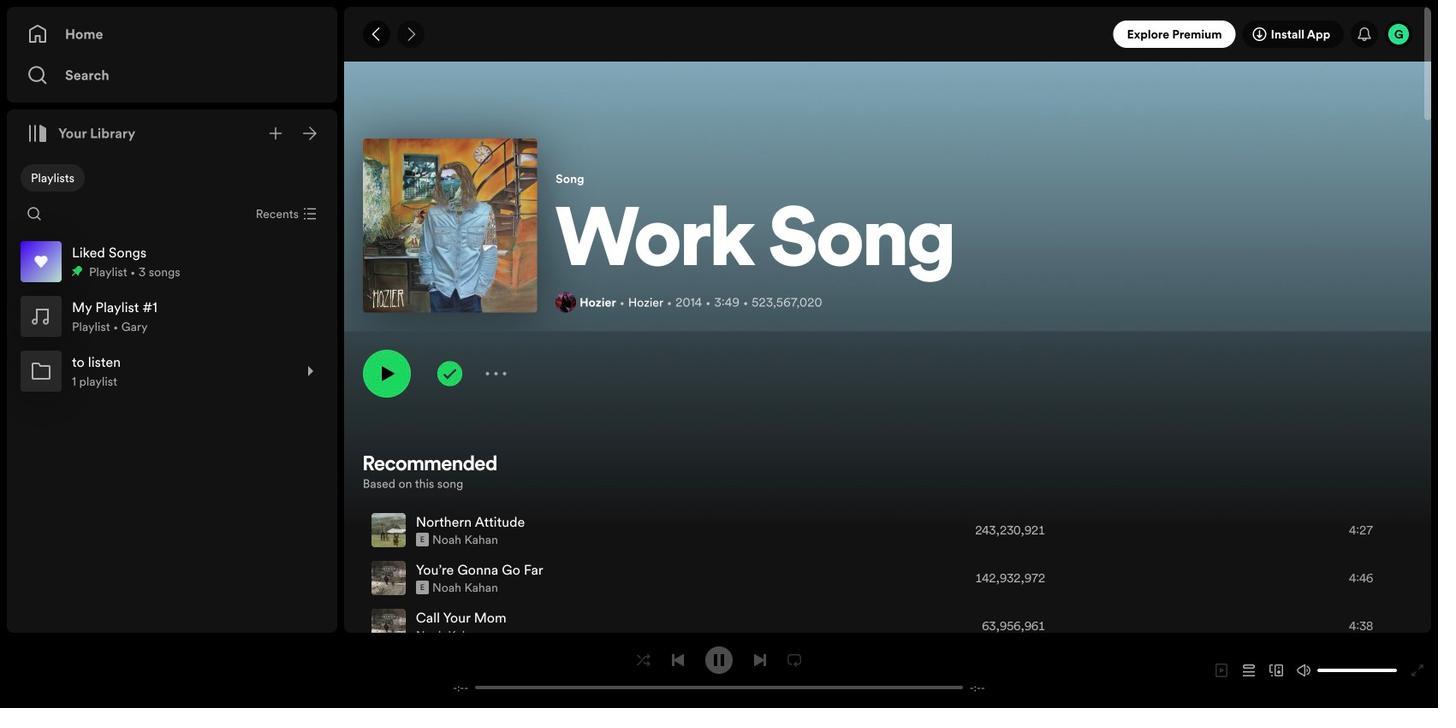 Task type: locate. For each thing, give the bounding box(es) containing it.
None checkbox
[[21, 164, 85, 192]]

Disable repeat checkbox
[[781, 647, 808, 674]]

go back image
[[370, 27, 383, 41]]

0 vertical spatial explicit element
[[416, 533, 429, 547]]

1 group from the top
[[14, 235, 330, 289]]

None search field
[[21, 200, 48, 228]]

none search field inside main element
[[21, 200, 48, 228]]

explicit element
[[416, 533, 429, 547], [416, 581, 429, 595]]

main element
[[7, 7, 337, 634]]

Recents, List view field
[[242, 200, 327, 228]]

next image
[[753, 654, 767, 668]]

top bar and user menu element
[[344, 7, 1432, 62]]

group
[[14, 235, 330, 289], [14, 289, 330, 344], [14, 344, 330, 399]]

cell
[[371, 508, 945, 554], [1256, 508, 1397, 554], [371, 556, 945, 602], [371, 604, 945, 650]]

1 vertical spatial explicit element
[[416, 581, 429, 595]]



Task type: describe. For each thing, give the bounding box(es) containing it.
work song image
[[363, 139, 537, 313]]

1 explicit element from the top
[[416, 533, 429, 547]]

go forward image
[[404, 27, 418, 41]]

disable repeat image
[[788, 654, 801, 668]]

enable shuffle image
[[637, 654, 651, 668]]

2 explicit element from the top
[[416, 581, 429, 595]]

volume high image
[[1297, 664, 1311, 678]]

connect to a device image
[[1270, 664, 1283, 678]]

none checkbox inside main element
[[21, 164, 85, 192]]

previous image
[[671, 654, 685, 668]]

3 group from the top
[[14, 344, 330, 399]]

pause image
[[712, 654, 726, 668]]

2 group from the top
[[14, 289, 330, 344]]

hozier image
[[556, 292, 576, 313]]

what's new image
[[1358, 27, 1372, 41]]

search in your library image
[[27, 207, 41, 221]]

player controls element
[[434, 647, 1004, 695]]



Task type: vqa. For each thing, say whether or not it's contained in the screenshot.
Play image
no



